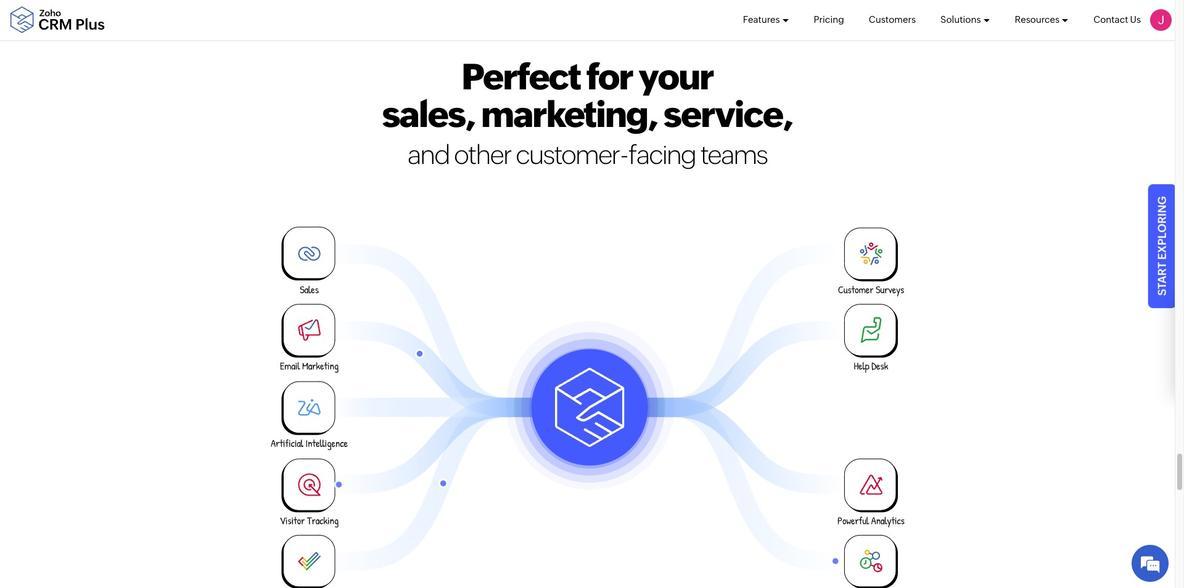 Task type: describe. For each thing, give the bounding box(es) containing it.
contact
[[1094, 14, 1128, 25]]

teams
[[700, 140, 767, 170]]

service,
[[664, 93, 793, 135]]

contact us link
[[1094, 0, 1141, 39]]

perfect
[[461, 56, 581, 97]]

contact us
[[1094, 14, 1141, 25]]

for
[[586, 56, 633, 97]]

marketing,
[[481, 93, 658, 135]]

exploring
[[1155, 197, 1168, 260]]

pricing link
[[814, 0, 844, 39]]

sales,
[[382, 93, 475, 135]]

customer-
[[516, 140, 629, 170]]

start exploring
[[1155, 197, 1168, 296]]

solutions link
[[941, 0, 990, 39]]

and
[[408, 140, 449, 170]]

other
[[454, 140, 511, 170]]



Task type: vqa. For each thing, say whether or not it's contained in the screenshot.
'Zoho bookings Logo'
no



Task type: locate. For each thing, give the bounding box(es) containing it.
features
[[743, 14, 780, 25]]

facing
[[629, 140, 696, 170]]

solutions
[[941, 14, 981, 25]]

customers
[[869, 14, 916, 25]]

perfect for your sales, marketing, service, and other customer-facing teams
[[382, 56, 793, 170]]

us
[[1130, 14, 1141, 25]]

start
[[1155, 262, 1168, 296]]

your
[[639, 56, 713, 97]]

features link
[[743, 0, 789, 39]]

zoho crmplus logo image
[[9, 6, 105, 34]]

james peterson image
[[1150, 9, 1172, 31]]

9 powerful services to help you provide lasting customer experiences image
[[267, 223, 908, 588]]

pricing
[[814, 14, 844, 25]]

resources link
[[1015, 0, 1069, 39]]

customers link
[[869, 0, 916, 39]]

resources
[[1015, 14, 1060, 25]]



